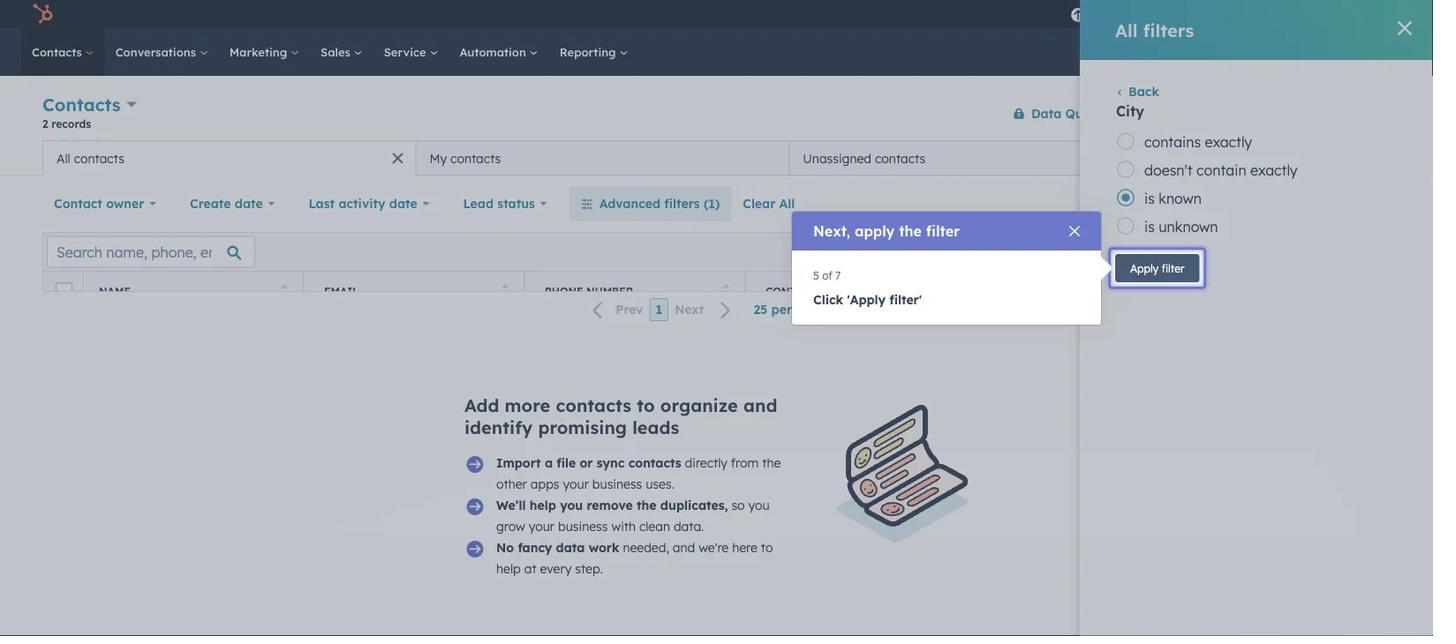 Task type: describe. For each thing, give the bounding box(es) containing it.
date inside popup button
[[235, 196, 263, 212]]

unassigned contacts
[[803, 151, 926, 166]]

a
[[545, 456, 553, 471]]

step.
[[575, 562, 603, 577]]

1 vertical spatial exactly
[[1251, 162, 1298, 179]]

is unknown
[[1145, 218, 1219, 236]]

sync
[[597, 456, 625, 471]]

last activity date
[[309, 196, 417, 212]]

records
[[51, 117, 91, 130]]

unassigned contacts button
[[790, 140, 1163, 176]]

search button
[[1388, 37, 1418, 67]]

my contacts
[[430, 151, 501, 166]]

from
[[731, 456, 759, 471]]

and inside needed, and we're here to help at every step.
[[673, 541, 695, 556]]

duplicates,
[[661, 498, 728, 514]]

settings link
[[1265, 5, 1287, 23]]

menu containing funky
[[1058, 0, 1412, 28]]

the for apply
[[899, 223, 922, 240]]

data quality
[[1032, 106, 1111, 121]]

7
[[836, 269, 841, 282]]

filters for advanced
[[665, 196, 700, 212]]

apply
[[1131, 262, 1159, 275]]

advanced filters (1) button
[[569, 186, 732, 222]]

press to sort. element for email
[[502, 284, 509, 299]]

1 horizontal spatial contact owner
[[766, 285, 861, 298]]

is for is known
[[1145, 190, 1155, 208]]

contact inside popup button
[[54, 196, 102, 212]]

marketplaces image
[[1201, 8, 1217, 24]]

back
[[1129, 84, 1160, 99]]

1 press to sort. image from the left
[[281, 284, 288, 296]]

grow
[[496, 519, 525, 535]]

create
[[190, 196, 231, 212]]

search image
[[1396, 46, 1409, 58]]

next, apply the filter
[[814, 223, 960, 240]]

settings image
[[1268, 8, 1284, 23]]

1 vertical spatial owner
[[820, 285, 861, 298]]

1 button
[[650, 299, 669, 322]]

activity
[[1237, 285, 1290, 298]]

so
[[732, 498, 745, 514]]

number
[[587, 285, 633, 298]]

25 per page
[[754, 302, 828, 318]]

next button
[[669, 299, 742, 322]]

unknown
[[1159, 218, 1219, 236]]

25 per page button
[[742, 292, 851, 328]]

and inside add more contacts to organize and identify promising leads
[[744, 395, 778, 417]]

last for last activity date (mdt)
[[1207, 285, 1234, 298]]

so you grow your business with clean data.
[[496, 498, 770, 535]]

lead
[[463, 196, 494, 212]]

organize
[[660, 395, 738, 417]]

contacts for my contacts
[[451, 151, 501, 166]]

filters for all
[[1143, 19, 1194, 41]]

lead status
[[463, 196, 535, 212]]

close image
[[1070, 226, 1080, 237]]

name
[[99, 285, 131, 298]]

you inside so you grow your business with clean data.
[[749, 498, 770, 514]]

work
[[589, 541, 620, 556]]

we'll help you remove the duplicates,
[[496, 498, 728, 514]]

0 vertical spatial exactly
[[1205, 133, 1253, 151]]

activity
[[339, 196, 386, 212]]

to inside needed, and we're here to help at every step.
[[761, 541, 773, 556]]

date inside popup button
[[389, 196, 417, 212]]

data quality button
[[1002, 96, 1112, 131]]

promising
[[538, 417, 627, 439]]

add for add more contacts to organize and identify promising leads
[[465, 395, 499, 417]]

business inside directly from the other apps your business uses.
[[593, 477, 642, 492]]

add view (3/5)
[[1201, 150, 1292, 166]]

next,
[[814, 223, 851, 240]]

pagination navigation
[[582, 298, 742, 322]]

leads
[[633, 417, 679, 439]]

email
[[324, 285, 359, 298]]

contains exactly
[[1145, 133, 1253, 151]]

uses.
[[646, 477, 675, 492]]

0 vertical spatial filter
[[926, 223, 960, 240]]

back button
[[1116, 84, 1160, 99]]

help inside needed, and we're here to help at every step.
[[496, 562, 521, 577]]

upgrade image
[[1070, 8, 1086, 24]]

add more contacts to organize and identify promising leads
[[465, 395, 778, 439]]

data
[[1032, 106, 1062, 121]]

hubspot link
[[21, 4, 66, 25]]

date
[[1293, 285, 1321, 298]]

contacts inside add more contacts to organize and identify promising leads
[[556, 395, 632, 417]]

no fancy data work
[[496, 541, 620, 556]]

filter inside apply filter button
[[1162, 262, 1185, 275]]

per
[[772, 302, 792, 318]]

notifications button
[[1290, 0, 1320, 28]]

view
[[1229, 150, 1258, 166]]

apply filter
[[1131, 262, 1185, 275]]

1 press to sort. element from the left
[[281, 284, 288, 299]]

to inside add more contacts to organize and identify promising leads
[[637, 395, 655, 417]]

we're
[[699, 541, 729, 556]]

5 of 7
[[814, 269, 841, 282]]

clear
[[743, 196, 776, 212]]

last activity date (mdt)
[[1207, 285, 1355, 298]]

clear all
[[743, 196, 795, 212]]

we'll
[[496, 498, 526, 514]]

contact owner inside popup button
[[54, 196, 144, 212]]

primary company
[[987, 285, 1094, 298]]

more
[[505, 395, 551, 417]]

primary company column header
[[966, 272, 1188, 311]]

contacts up uses.
[[629, 456, 682, 471]]



Task type: vqa. For each thing, say whether or not it's contained in the screenshot.
"business" inside so you grow your business with clean data.
yes



Task type: locate. For each thing, give the bounding box(es) containing it.
press to sort. element for phone number
[[723, 284, 730, 299]]

date right activity
[[389, 196, 417, 212]]

upgrade
[[1090, 8, 1139, 23]]

remove
[[587, 498, 633, 514]]

1 vertical spatial filter
[[1162, 262, 1185, 275]]

2 horizontal spatial all
[[1116, 19, 1138, 41]]

1 date from the left
[[235, 196, 263, 212]]

1 horizontal spatial owner
[[820, 285, 861, 298]]

add left view
[[1201, 150, 1225, 166]]

company
[[1040, 285, 1094, 298]]

directly from the other apps your business uses.
[[496, 456, 781, 492]]

known
[[1159, 190, 1202, 208]]

data
[[556, 541, 585, 556]]

contacts right the unassigned
[[875, 151, 926, 166]]

0 vertical spatial last
[[309, 196, 335, 212]]

1 vertical spatial add
[[465, 395, 499, 417]]

filters inside button
[[665, 196, 700, 212]]

press to sort. image left email
[[281, 284, 288, 296]]

1 horizontal spatial all
[[780, 196, 795, 212]]

0 vertical spatial contact owner
[[54, 196, 144, 212]]

notifications image
[[1297, 8, 1313, 24]]

your inside so you grow your business with clean data.
[[529, 519, 555, 535]]

all filters
[[1116, 19, 1194, 41]]

0 horizontal spatial add
[[465, 395, 499, 417]]

0 horizontal spatial filter
[[926, 223, 960, 240]]

0 vertical spatial your
[[563, 477, 589, 492]]

all inside clear all button
[[780, 196, 795, 212]]

business up we'll help you remove the duplicates,
[[593, 477, 642, 492]]

1 horizontal spatial add
[[1201, 150, 1225, 166]]

the up 'clean'
[[637, 498, 657, 514]]

1 vertical spatial last
[[1207, 285, 1234, 298]]

hubspot image
[[32, 4, 53, 25]]

contact up 25 per page
[[766, 285, 817, 298]]

contacts for all contacts
[[74, 151, 124, 166]]

filters left (1)
[[665, 196, 700, 212]]

contact owner button
[[42, 186, 168, 222]]

clean
[[639, 519, 670, 535]]

all for all filters
[[1116, 19, 1138, 41]]

your down file
[[563, 477, 589, 492]]

1 vertical spatial to
[[761, 541, 773, 556]]

contacts up import a file or sync contacts
[[556, 395, 632, 417]]

is for is unknown
[[1145, 218, 1155, 236]]

unassigned
[[803, 151, 872, 166]]

(3/5)
[[1262, 150, 1292, 166]]

0 horizontal spatial your
[[529, 519, 555, 535]]

press to sort. element
[[281, 284, 288, 299], [502, 284, 509, 299], [723, 284, 730, 299]]

5
[[814, 269, 820, 282]]

click 'apply filter'
[[814, 292, 922, 308]]

click
[[814, 292, 844, 308]]

identify
[[465, 417, 533, 439]]

contain
[[1197, 162, 1247, 179]]

2 vertical spatial the
[[637, 498, 657, 514]]

prev button
[[582, 299, 650, 322]]

all right the clear
[[780, 196, 795, 212]]

help down no
[[496, 562, 521, 577]]

0 horizontal spatial all
[[57, 151, 70, 166]]

1 horizontal spatial contact
[[766, 285, 817, 298]]

menu item
[[1152, 0, 1155, 28]]

owner inside popup button
[[106, 196, 144, 212]]

1 vertical spatial your
[[529, 519, 555, 535]]

1 horizontal spatial filter
[[1162, 262, 1185, 275]]

Search HubSpot search field
[[1185, 37, 1402, 67]]

1 horizontal spatial and
[[744, 395, 778, 417]]

and down data.
[[673, 541, 695, 556]]

the right apply
[[899, 223, 922, 240]]

add left more
[[465, 395, 499, 417]]

last
[[309, 196, 335, 212], [1207, 285, 1234, 298]]

0 vertical spatial business
[[593, 477, 642, 492]]

exactly right contain
[[1251, 162, 1298, 179]]

0 vertical spatial contact
[[54, 196, 102, 212]]

1 you from the left
[[560, 498, 583, 514]]

0 vertical spatial to
[[637, 395, 655, 417]]

your inside directly from the other apps your business uses.
[[563, 477, 589, 492]]

1 horizontal spatial press to sort. image
[[502, 284, 509, 296]]

0 horizontal spatial filters
[[665, 196, 700, 212]]

1 horizontal spatial you
[[749, 498, 770, 514]]

is down is known
[[1145, 218, 1155, 236]]

help button
[[1231, 0, 1261, 28]]

the for from
[[762, 456, 781, 471]]

file
[[557, 456, 576, 471]]

business inside so you grow your business with clean data.
[[558, 519, 608, 535]]

1 vertical spatial contact owner
[[766, 285, 861, 298]]

1 vertical spatial contact
[[766, 285, 817, 298]]

all left calling icon
[[1116, 19, 1138, 41]]

contacts banner
[[42, 91, 1391, 140]]

create date
[[190, 196, 263, 212]]

contact down all contacts
[[54, 196, 102, 212]]

1 horizontal spatial your
[[563, 477, 589, 492]]

at
[[524, 562, 537, 577]]

exactly up contain
[[1205, 133, 1253, 151]]

1 vertical spatial the
[[762, 456, 781, 471]]

0 vertical spatial the
[[899, 223, 922, 240]]

0 horizontal spatial to
[[637, 395, 655, 417]]

1 horizontal spatial the
[[762, 456, 781, 471]]

filters
[[1143, 19, 1194, 41], [665, 196, 700, 212]]

is known
[[1145, 190, 1202, 208]]

contact owner down 5
[[766, 285, 861, 298]]

2 horizontal spatial the
[[899, 223, 922, 240]]

add inside add more contacts to organize and identify promising leads
[[465, 395, 499, 417]]

1 is from the top
[[1145, 190, 1155, 208]]

1 vertical spatial and
[[673, 541, 695, 556]]

all contacts
[[57, 151, 124, 166]]

owner up "search name, phone, email addresses, or company" search field at the top of the page
[[106, 196, 144, 212]]

phone
[[545, 285, 583, 298]]

1 horizontal spatial press to sort. element
[[502, 284, 509, 299]]

and up from
[[744, 395, 778, 417]]

to right here
[[761, 541, 773, 556]]

prev
[[616, 302, 644, 318]]

25
[[754, 302, 768, 318]]

you right so
[[749, 498, 770, 514]]

apps
[[531, 477, 560, 492]]

0 horizontal spatial contact owner
[[54, 196, 144, 212]]

your up fancy on the bottom of page
[[529, 519, 555, 535]]

add inside popup button
[[1201, 150, 1225, 166]]

actions button
[[1123, 99, 1200, 128]]

2 is from the top
[[1145, 218, 1155, 236]]

help image
[[1238, 8, 1254, 24]]

actions
[[1138, 107, 1175, 120]]

0 horizontal spatial date
[[235, 196, 263, 212]]

Search name, phone, email addresses, or company search field
[[47, 236, 255, 268]]

you left remove on the bottom of the page
[[560, 498, 583, 514]]

0 vertical spatial and
[[744, 395, 778, 417]]

next
[[675, 302, 704, 318]]

funky
[[1354, 7, 1384, 21]]

all down 2 records
[[57, 151, 70, 166]]

create date button
[[178, 186, 287, 222]]

contacts for unassigned contacts
[[875, 151, 926, 166]]

advanced
[[599, 196, 661, 212]]

with
[[612, 519, 636, 535]]

press to sort. image
[[281, 284, 288, 296], [502, 284, 509, 296]]

calling icon image
[[1164, 7, 1180, 23]]

exactly
[[1205, 133, 1253, 151], [1251, 162, 1298, 179]]

press to sort. image
[[723, 284, 730, 296]]

contact
[[54, 196, 102, 212], [766, 285, 817, 298]]

3 press to sort. element from the left
[[723, 284, 730, 299]]

data.
[[674, 519, 704, 535]]

1 vertical spatial filters
[[665, 196, 700, 212]]

2 press to sort. element from the left
[[502, 284, 509, 299]]

2 date from the left
[[389, 196, 417, 212]]

0 horizontal spatial you
[[560, 498, 583, 514]]

the
[[899, 223, 922, 240], [762, 456, 781, 471], [637, 498, 657, 514]]

0 vertical spatial all
[[1116, 19, 1138, 41]]

(mdt)
[[1324, 285, 1355, 298]]

2 records
[[42, 117, 91, 130]]

contacts down records
[[74, 151, 124, 166]]

last inside popup button
[[309, 196, 335, 212]]

menu
[[1058, 0, 1412, 28]]

fancy
[[518, 541, 552, 556]]

needed, and we're here to help at every step.
[[496, 541, 773, 577]]

calling icon button
[[1157, 2, 1187, 26]]

is left known
[[1145, 190, 1155, 208]]

contacts button
[[42, 92, 137, 117]]

1 horizontal spatial to
[[761, 541, 773, 556]]

0 vertical spatial add
[[1201, 150, 1225, 166]]

1 horizontal spatial help
[[530, 498, 556, 514]]

the inside directly from the other apps your business uses.
[[762, 456, 781, 471]]

status
[[498, 196, 535, 212]]

city
[[1116, 102, 1145, 120]]

0 horizontal spatial press to sort. image
[[281, 284, 288, 296]]

filter'
[[890, 292, 922, 308]]

2 press to sort. image from the left
[[502, 284, 509, 296]]

you
[[560, 498, 583, 514], [749, 498, 770, 514]]

date
[[235, 196, 263, 212], [389, 196, 417, 212]]

filter
[[926, 223, 960, 240], [1162, 262, 1185, 275]]

1 vertical spatial is
[[1145, 218, 1155, 236]]

1 horizontal spatial last
[[1207, 285, 1234, 298]]

0 horizontal spatial contact
[[54, 196, 102, 212]]

0 horizontal spatial help
[[496, 562, 521, 577]]

owner down '7'
[[820, 285, 861, 298]]

all inside all contacts button
[[57, 151, 70, 166]]

doesn't
[[1145, 162, 1193, 179]]

0 vertical spatial is
[[1145, 190, 1155, 208]]

(1)
[[704, 196, 720, 212]]

add for add view (3/5)
[[1201, 150, 1225, 166]]

2 you from the left
[[749, 498, 770, 514]]

contacts right my
[[451, 151, 501, 166]]

other
[[496, 477, 527, 492]]

close image
[[1398, 21, 1412, 35]]

funky town image
[[1335, 6, 1350, 22]]

no
[[496, 541, 514, 556]]

1 vertical spatial all
[[57, 151, 70, 166]]

0 horizontal spatial press to sort. element
[[281, 284, 288, 299]]

0 horizontal spatial last
[[309, 196, 335, 212]]

0 horizontal spatial owner
[[106, 196, 144, 212]]

help down apps
[[530, 498, 556, 514]]

contact owner
[[54, 196, 144, 212], [766, 285, 861, 298]]

last activity date button
[[297, 186, 441, 222]]

1 vertical spatial business
[[558, 519, 608, 535]]

2
[[42, 117, 48, 130]]

date right create
[[235, 196, 263, 212]]

all contacts button
[[42, 140, 416, 176]]

apply filter button
[[1116, 254, 1200, 283]]

directly
[[685, 456, 728, 471]]

0 vertical spatial help
[[530, 498, 556, 514]]

filters left marketplaces icon
[[1143, 19, 1194, 41]]

to left the organize
[[637, 395, 655, 417]]

1 vertical spatial help
[[496, 562, 521, 577]]

2 horizontal spatial press to sort. element
[[723, 284, 730, 299]]

every
[[540, 562, 572, 577]]

business up data
[[558, 519, 608, 535]]

import
[[496, 456, 541, 471]]

contact owner down all contacts
[[54, 196, 144, 212]]

my contacts button
[[416, 140, 790, 176]]

1 horizontal spatial date
[[389, 196, 417, 212]]

press to sort. image left phone
[[502, 284, 509, 296]]

needed,
[[623, 541, 669, 556]]

0 vertical spatial filters
[[1143, 19, 1194, 41]]

or
[[580, 456, 593, 471]]

0 vertical spatial owner
[[106, 196, 144, 212]]

0 horizontal spatial and
[[673, 541, 695, 556]]

2 vertical spatial all
[[780, 196, 795, 212]]

quality
[[1066, 106, 1111, 121]]

1 horizontal spatial filters
[[1143, 19, 1194, 41]]

funky button
[[1324, 0, 1411, 28]]

the right from
[[762, 456, 781, 471]]

last for last activity date
[[309, 196, 335, 212]]

of
[[822, 269, 833, 282]]

import a file or sync contacts
[[496, 456, 682, 471]]

all for all contacts
[[57, 151, 70, 166]]

clear all button
[[732, 186, 807, 222]]

apply
[[855, 223, 895, 240]]

contacts
[[74, 151, 124, 166], [451, 151, 501, 166], [875, 151, 926, 166], [556, 395, 632, 417], [629, 456, 682, 471]]

marketplaces button
[[1191, 0, 1228, 28]]

0 horizontal spatial the
[[637, 498, 657, 514]]

my
[[430, 151, 447, 166]]



